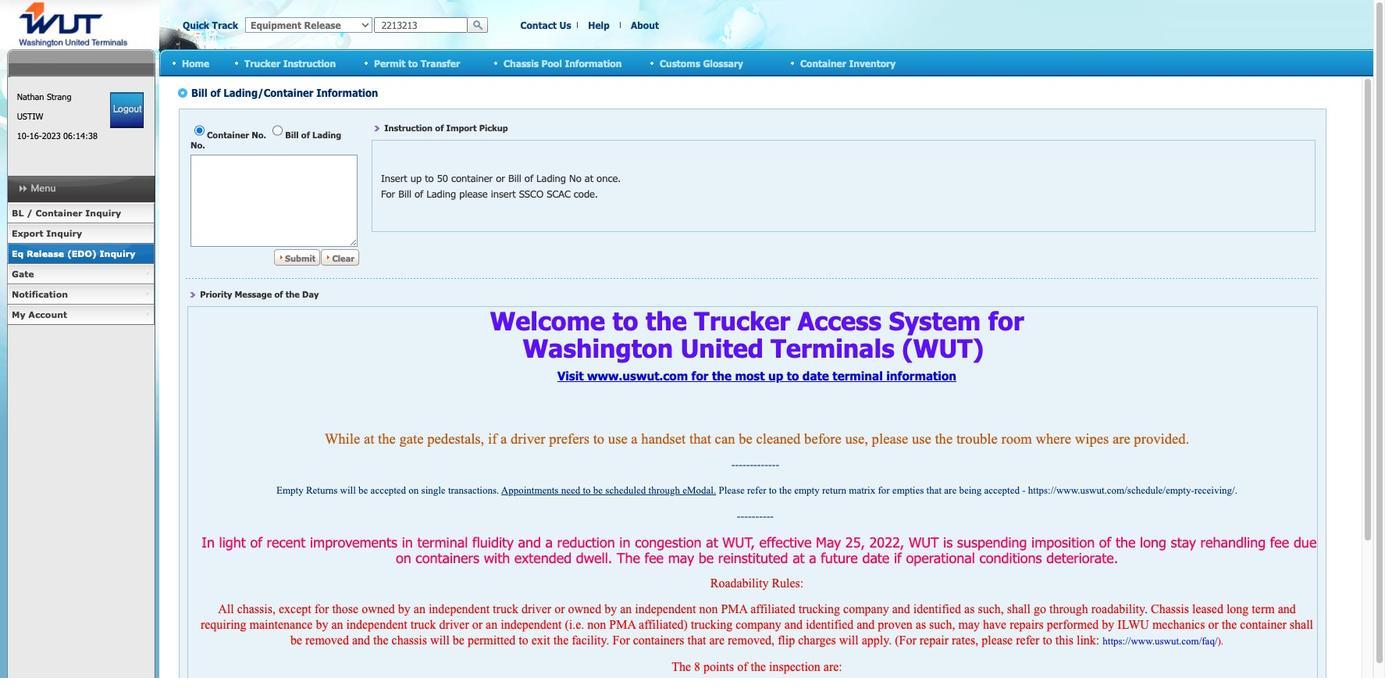 Task type: describe. For each thing, give the bounding box(es) containing it.
home
[[182, 57, 209, 68]]

trucker
[[245, 57, 281, 68]]

nathan strang
[[17, 91, 71, 102]]

us
[[560, 20, 571, 30]]

0 vertical spatial container
[[801, 57, 847, 68]]

about
[[631, 20, 659, 30]]

help
[[588, 20, 610, 30]]

permit
[[374, 57, 406, 68]]

chassis
[[504, 57, 539, 68]]

gate link
[[7, 264, 155, 284]]

bl
[[12, 208, 24, 218]]

contact us link
[[521, 20, 571, 30]]

instruction
[[283, 57, 336, 68]]

inquiry for container
[[85, 208, 121, 218]]

about link
[[631, 20, 659, 30]]

inventory
[[849, 57, 896, 68]]

help link
[[588, 20, 610, 30]]

my account link
[[7, 305, 155, 325]]

login image
[[110, 92, 144, 128]]

account
[[28, 309, 67, 320]]

quick
[[183, 20, 209, 30]]

information
[[565, 57, 622, 68]]

my
[[12, 309, 25, 320]]

notification
[[12, 289, 68, 299]]

ustiw
[[17, 111, 43, 121]]

10-
[[17, 130, 29, 141]]

strang
[[47, 91, 71, 102]]

my account
[[12, 309, 67, 320]]

inquiry for (edo)
[[100, 248, 135, 259]]

customs glossary
[[660, 57, 744, 68]]

glossary
[[703, 57, 744, 68]]

eq
[[12, 248, 24, 259]]

1 vertical spatial inquiry
[[46, 228, 82, 238]]

bl / container inquiry link
[[7, 203, 155, 223]]



Task type: vqa. For each thing, say whether or not it's contained in the screenshot.
10-16-2023 17:01:07
no



Task type: locate. For each thing, give the bounding box(es) containing it.
contact
[[521, 20, 557, 30]]

pool
[[542, 57, 562, 68]]

trucker instruction
[[245, 57, 336, 68]]

export
[[12, 228, 43, 238]]

quick track
[[183, 20, 238, 30]]

eq release (edo) inquiry
[[12, 248, 135, 259]]

None text field
[[374, 17, 468, 33]]

1 horizontal spatial container
[[801, 57, 847, 68]]

chassis pool information
[[504, 57, 622, 68]]

container inventory
[[801, 57, 896, 68]]

(edo)
[[67, 248, 97, 259]]

2 vertical spatial inquiry
[[100, 248, 135, 259]]

nathan
[[17, 91, 44, 102]]

1 vertical spatial container
[[36, 208, 82, 218]]

inquiry inside "link"
[[100, 248, 135, 259]]

eq release (edo) inquiry link
[[7, 244, 155, 264]]

release
[[27, 248, 64, 259]]

container up export inquiry in the left of the page
[[36, 208, 82, 218]]

gate
[[12, 269, 34, 279]]

/
[[27, 208, 33, 218]]

16-
[[29, 130, 42, 141]]

10-16-2023 06:14:39
[[17, 130, 98, 141]]

container
[[801, 57, 847, 68], [36, 208, 82, 218]]

notification link
[[7, 284, 155, 305]]

inquiry
[[85, 208, 121, 218], [46, 228, 82, 238], [100, 248, 135, 259]]

06:14:39
[[63, 130, 98, 141]]

0 vertical spatial inquiry
[[85, 208, 121, 218]]

0 horizontal spatial container
[[36, 208, 82, 218]]

2023
[[42, 130, 61, 141]]

to
[[408, 57, 418, 68]]

export inquiry
[[12, 228, 82, 238]]

inquiry up export inquiry link on the top of the page
[[85, 208, 121, 218]]

container left inventory
[[801, 57, 847, 68]]

transfer
[[421, 57, 460, 68]]

track
[[212, 20, 238, 30]]

bl / container inquiry
[[12, 208, 121, 218]]

export inquiry link
[[7, 223, 155, 244]]

permit to transfer
[[374, 57, 460, 68]]

customs
[[660, 57, 701, 68]]

inquiry right (edo)
[[100, 248, 135, 259]]

inquiry down bl / container inquiry
[[46, 228, 82, 238]]

contact us
[[521, 20, 571, 30]]



